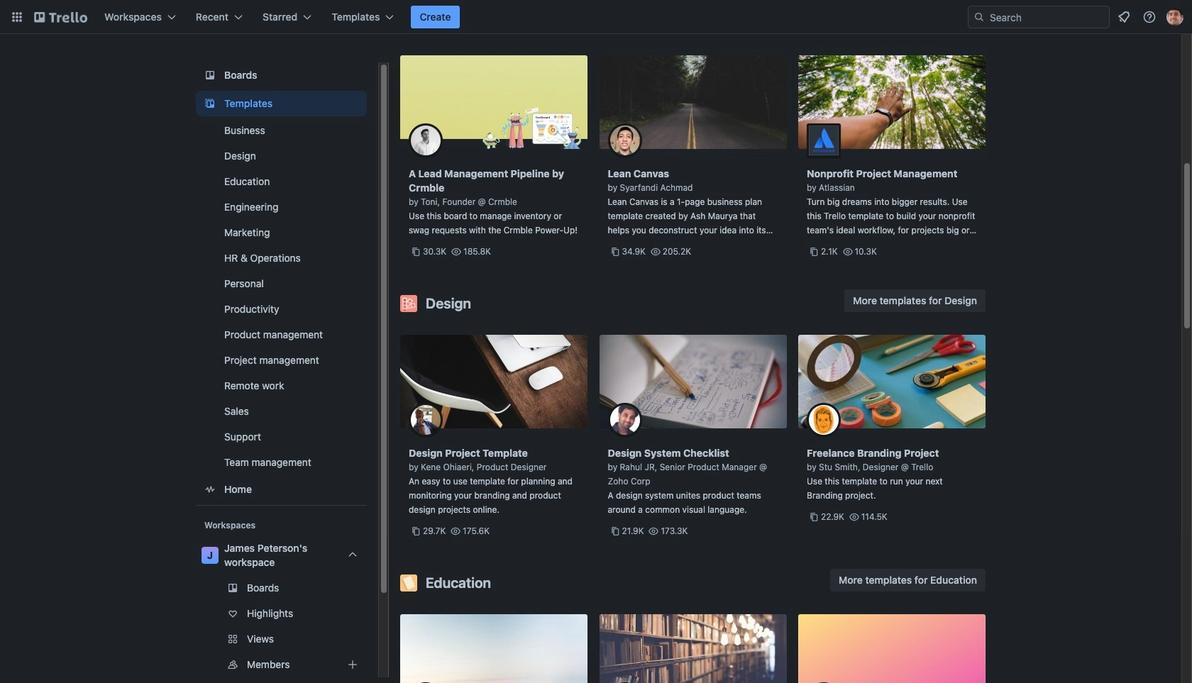 Task type: locate. For each thing, give the bounding box(es) containing it.
add image
[[344, 657, 361, 674]]

primary element
[[0, 0, 1193, 34]]

search image
[[974, 11, 985, 23]]

home image
[[202, 481, 219, 498]]

0 notifications image
[[1116, 9, 1133, 26]]

Search field
[[968, 6, 1110, 28]]

open information menu image
[[1143, 10, 1157, 24]]

1 vertical spatial forward image
[[364, 657, 381, 674]]

forward image
[[364, 631, 381, 648], [364, 657, 381, 674]]

1 forward image from the top
[[364, 631, 381, 648]]

0 vertical spatial forward image
[[364, 631, 381, 648]]

syarfandi achmad image
[[608, 124, 642, 158]]

design icon image
[[400, 295, 417, 312]]

switch to… image
[[10, 10, 24, 24]]

rahul jr, senior product manager @ zoho corp image
[[608, 403, 642, 437]]

board image
[[202, 67, 219, 84]]

stu smith, designer @ trello image
[[807, 403, 841, 437]]

toni, founder @ crmble image
[[409, 124, 443, 158]]



Task type: describe. For each thing, give the bounding box(es) containing it.
kene ohiaeri, product designer image
[[409, 403, 443, 437]]

2 forward image from the top
[[364, 657, 381, 674]]

atlassian image
[[807, 124, 841, 158]]

template board image
[[202, 95, 219, 112]]

back to home image
[[34, 6, 87, 28]]

education icon image
[[400, 575, 417, 592]]

james peterson (jamespeterson93) image
[[1167, 9, 1184, 26]]



Task type: vqa. For each thing, say whether or not it's contained in the screenshot.
sm image
no



